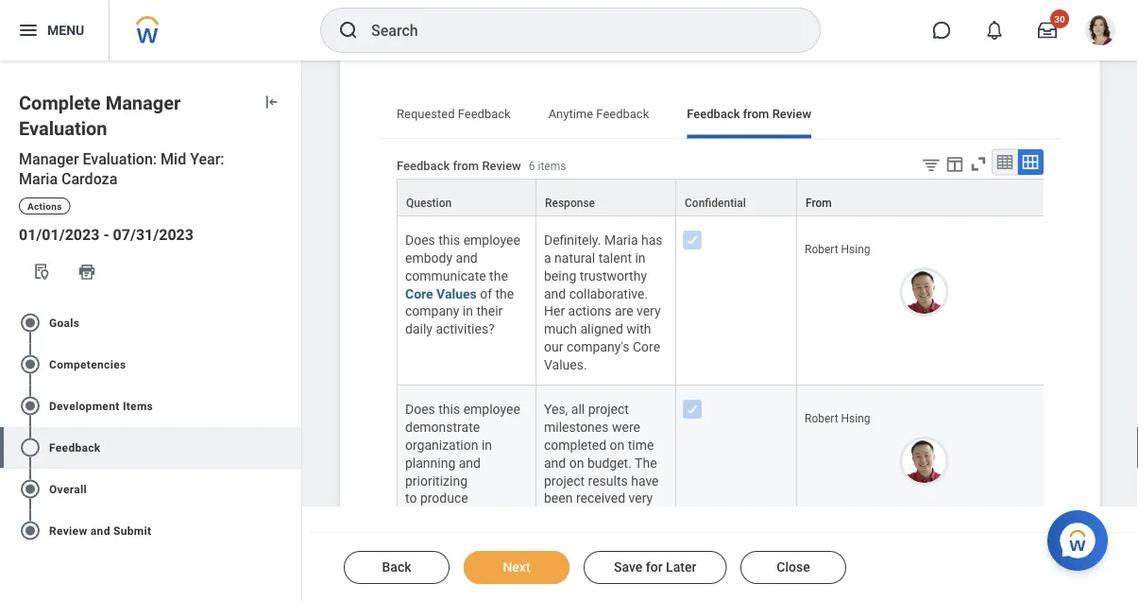Task type: vqa. For each thing, say whether or not it's contained in the screenshot.
footer
no



Task type: locate. For each thing, give the bounding box(es) containing it.
does inside does this employee embody and communicate the core values
[[405, 233, 436, 248]]

1 vertical spatial employee's photo (robert hsing) image
[[900, 437, 949, 486]]

confidential button
[[677, 180, 797, 216]]

0 vertical spatial review
[[773, 107, 812, 122]]

results?
[[478, 508, 524, 524]]

yes, all project milestones were completed on time and on budget. the project results have been received very well by our stakeholders.
[[544, 402, 663, 542]]

hsing for does this employee demonstrate organization in planning and prioritizing to produce measurable results?
[[842, 412, 871, 426]]

1 horizontal spatial on
[[610, 437, 625, 453]]

0 horizontal spatial our
[[544, 339, 564, 355]]

0 vertical spatial does
[[405, 233, 436, 248]]

0 vertical spatial robert hsing element
[[805, 239, 871, 256]]

save for later
[[614, 560, 697, 575]]

natural
[[555, 250, 596, 266]]

robert
[[805, 243, 839, 256], [805, 412, 839, 426]]

goals link
[[0, 302, 301, 343]]

radio custom image inside competencies link
[[19, 353, 42, 376]]

0 vertical spatial maria
[[19, 170, 58, 188]]

review and submit link
[[0, 510, 301, 551]]

0 vertical spatial hsing
[[842, 243, 871, 256]]

inbox large image
[[1039, 21, 1058, 40]]

feedback from review
[[687, 107, 812, 122]]

and inside yes, all project milestones were completed on time and on budget. the project results have been received very well by our stakeholders.
[[544, 455, 566, 471]]

review inside 'tab list'
[[773, 107, 812, 122]]

1 horizontal spatial review
[[482, 159, 521, 173]]

0 horizontal spatial from
[[453, 159, 479, 173]]

2 horizontal spatial review
[[773, 107, 812, 122]]

employee
[[464, 233, 521, 248], [464, 402, 521, 417]]

1 vertical spatial this
[[439, 402, 460, 417]]

row containing question
[[397, 179, 1139, 218]]

1 employee from the top
[[464, 233, 521, 248]]

in down the has
[[636, 250, 646, 266]]

this inside "does this employee demonstrate organization in planning and prioritizing to produce measurable results?"
[[439, 402, 460, 417]]

radio custom image
[[19, 353, 42, 376], [19, 394, 42, 417]]

1 vertical spatial maria
[[605, 233, 638, 248]]

anytime
[[549, 107, 594, 122]]

1 vertical spatial on
[[570, 455, 584, 471]]

close
[[777, 560, 811, 575]]

feedback up overall
[[49, 441, 101, 454]]

0 horizontal spatial review
[[49, 524, 87, 537]]

employee inside "does this employee demonstrate organization in planning and prioritizing to produce measurable results?"
[[464, 402, 521, 417]]

does up embody
[[405, 233, 436, 248]]

from up confidential "popup button"
[[744, 107, 770, 122]]

check small image
[[681, 398, 704, 421]]

the up of
[[490, 268, 508, 284]]

stakeholders.
[[544, 526, 624, 542]]

0 vertical spatial our
[[544, 339, 564, 355]]

2 employee's photo (robert hsing) image from the top
[[900, 437, 949, 486]]

response column header
[[537, 179, 677, 218]]

radio custom image left development
[[19, 394, 42, 417]]

close button
[[741, 551, 847, 584]]

row
[[397, 179, 1139, 218], [397, 217, 1139, 386], [397, 386, 1139, 555]]

1 robert hsing from the top
[[805, 243, 871, 256]]

1 vertical spatial robert hsing
[[805, 412, 871, 426]]

tab list containing requested feedback
[[378, 94, 1063, 139]]

1 vertical spatial robert hsing element
[[805, 409, 871, 426]]

manager down evaluation
[[19, 150, 79, 168]]

robert hsing for does this employee demonstrate organization in planning and prioritizing to produce measurable results?
[[805, 412, 871, 426]]

review up from
[[773, 107, 812, 122]]

has
[[642, 233, 663, 248]]

toolbar
[[907, 149, 1044, 179]]

tab list
[[378, 94, 1063, 139]]

and down completed
[[544, 455, 566, 471]]

response
[[545, 197, 595, 210]]

3 radio custom image from the top
[[19, 478, 42, 500]]

1 vertical spatial core
[[633, 339, 661, 355]]

maria inside . maria has a natural talent in being trustworthy and collaborative. her actions are very much aligned with our company's core values.
[[605, 233, 638, 248]]

much
[[544, 321, 578, 337]]

time
[[628, 437, 654, 453]]

1 horizontal spatial manager
[[105, 92, 181, 114]]

1 row from the top
[[397, 179, 1139, 218]]

manager up evaluation:
[[105, 92, 181, 114]]

from
[[744, 107, 770, 122], [453, 159, 479, 173]]

back button
[[344, 551, 450, 584]]

demonstrate
[[405, 420, 480, 435]]

check small image
[[681, 229, 704, 252]]

6
[[529, 160, 535, 173]]

reading pane region
[[302, 43, 1139, 601]]

employee down question column header
[[464, 233, 521, 248]]

this up demonstrate
[[439, 402, 460, 417]]

feedback inside feedback link
[[49, 441, 101, 454]]

hsing for does this employee embody and communicate the
[[842, 243, 871, 256]]

1 vertical spatial error image
[[283, 436, 301, 459]]

very down have
[[629, 491, 653, 506]]

in inside . maria has a natural talent in being trustworthy and collaborative. her actions are very much aligned with our company's core values.
[[636, 250, 646, 266]]

0 vertical spatial error image
[[283, 394, 301, 417]]

2 vertical spatial in
[[482, 437, 492, 453]]

core inside . maria has a natural talent in being trustworthy and collaborative. her actions are very much aligned with our company's core values.
[[633, 339, 661, 355]]

row containing does this employee embody and communicate the
[[397, 217, 1139, 386]]

feedback link
[[0, 427, 301, 468]]

maria up talent
[[605, 233, 638, 248]]

maria
[[19, 170, 58, 188], [605, 233, 638, 248]]

error image inside development items link
[[283, 394, 301, 417]]

radio custom image for development items
[[19, 394, 42, 417]]

very up the with
[[637, 304, 661, 319]]

business intelligence image
[[32, 262, 51, 281]]

0 horizontal spatial core
[[405, 286, 433, 301]]

1 vertical spatial radio custom image
[[19, 394, 42, 417]]

0 vertical spatial employee's photo (robert hsing) image
[[900, 267, 949, 317]]

her
[[544, 304, 565, 319]]

error image inside competencies link
[[283, 353, 301, 376]]

click to view/edit grid preferences image
[[945, 154, 966, 175]]

on up the budget.
[[610, 437, 625, 453]]

1 radio custom image from the top
[[19, 311, 42, 334]]

later
[[666, 560, 697, 575]]

0 vertical spatial from
[[744, 107, 770, 122]]

aligned
[[581, 321, 624, 337]]

feedback right anytime
[[597, 107, 650, 122]]

complete manager evaluation
[[19, 92, 181, 140]]

1 vertical spatial project
[[544, 473, 585, 488]]

2 radio custom image from the top
[[19, 394, 42, 417]]

review down overall
[[49, 524, 87, 537]]

employee up demonstrate
[[464, 402, 521, 417]]

feedback for feedback from review 6 items
[[397, 159, 450, 173]]

radio custom image for competencies
[[19, 353, 42, 376]]

0 horizontal spatial on
[[570, 455, 584, 471]]

3 row from the top
[[397, 386, 1139, 555]]

0 vertical spatial robert
[[805, 243, 839, 256]]

items
[[538, 160, 566, 173]]

confidential
[[685, 197, 746, 210]]

employee's photo (robert hsing) image
[[900, 267, 949, 317], [900, 437, 949, 486]]

does up demonstrate
[[405, 402, 436, 417]]

feedback up confidential "popup button"
[[687, 107, 741, 122]]

review
[[773, 107, 812, 122], [482, 159, 521, 173], [49, 524, 87, 537]]

2 does from the top
[[405, 402, 436, 417]]

2 vertical spatial review
[[49, 524, 87, 537]]

and left the "submit"
[[91, 524, 110, 537]]

error image inside feedback link
[[283, 436, 301, 459]]

does inside "does this employee demonstrate organization in planning and prioritizing to produce measurable results?"
[[405, 402, 436, 417]]

and up communicate
[[456, 250, 478, 266]]

very inside yes, all project milestones were completed on time and on budget. the project results have been received very well by our stakeholders.
[[629, 491, 653, 506]]

response button
[[537, 180, 676, 216]]

and up her
[[544, 286, 566, 301]]

2 hsing from the top
[[842, 412, 871, 426]]

on
[[610, 437, 625, 453], [570, 455, 584, 471]]

maria inside manager evaluation: mid year: maria cardoza
[[19, 170, 58, 188]]

the right of
[[496, 286, 514, 301]]

error image inside overall link
[[283, 478, 301, 500]]

1 vertical spatial robert
[[805, 412, 839, 426]]

does for does this employee embody and communicate the core values
[[405, 233, 436, 248]]

this up embody
[[439, 233, 460, 248]]

row for 'tab list' containing requested feedback
[[397, 179, 1139, 218]]

1 vertical spatial manager
[[19, 150, 79, 168]]

our down much
[[544, 339, 564, 355]]

1 vertical spatial hsing
[[842, 412, 871, 426]]

very
[[637, 304, 661, 319], [629, 491, 653, 506]]

completed
[[544, 437, 607, 453]]

1 does from the top
[[405, 233, 436, 248]]

1 radio custom image from the top
[[19, 353, 42, 376]]

0 vertical spatial in
[[636, 250, 646, 266]]

core down the with
[[633, 339, 661, 355]]

and down organization
[[459, 455, 481, 471]]

in right organization
[[482, 437, 492, 453]]

in
[[636, 250, 646, 266], [463, 304, 474, 319], [482, 437, 492, 453]]

1 hsing from the top
[[842, 243, 871, 256]]

0 vertical spatial core
[[405, 286, 433, 301]]

in inside of the company in their daily activities?
[[463, 304, 474, 319]]

0 vertical spatial very
[[637, 304, 661, 319]]

0 vertical spatial radio custom image
[[19, 353, 42, 376]]

0 vertical spatial this
[[439, 233, 460, 248]]

1 horizontal spatial from
[[744, 107, 770, 122]]

0 vertical spatial the
[[490, 268, 508, 284]]

1 vertical spatial does
[[405, 402, 436, 417]]

0 horizontal spatial in
[[463, 304, 474, 319]]

error image inside review and submit link
[[283, 519, 301, 542]]

robert hsing for does this employee embody and communicate the
[[805, 243, 871, 256]]

project up been
[[544, 473, 585, 488]]

1 robert hsing element from the top
[[805, 239, 871, 256]]

0 vertical spatial employee
[[464, 233, 521, 248]]

in inside "does this employee demonstrate organization in planning and prioritizing to produce measurable results?"
[[482, 437, 492, 453]]

radio custom image inside review and submit link
[[19, 519, 42, 542]]

1 this from the top
[[439, 233, 460, 248]]

1 robert from the top
[[805, 243, 839, 256]]

1 vertical spatial error image
[[283, 353, 301, 376]]

robert hsing
[[805, 243, 871, 256], [805, 412, 871, 426]]

Search Workday  search field
[[371, 9, 782, 51]]

2 vertical spatial error image
[[283, 478, 301, 500]]

in up activities?
[[463, 304, 474, 319]]

0 horizontal spatial manager
[[19, 150, 79, 168]]

0 horizontal spatial maria
[[19, 170, 58, 188]]

communicate
[[405, 268, 486, 284]]

0 vertical spatial robert hsing
[[805, 243, 871, 256]]

feedback for feedback from review
[[687, 107, 741, 122]]

error image
[[283, 311, 301, 334], [283, 353, 301, 376], [283, 478, 301, 500]]

our inside yes, all project milestones were completed on time and on budget. the project results have been received very well by our stakeholders.
[[588, 508, 607, 524]]

1 vertical spatial from
[[453, 159, 479, 173]]

of
[[480, 286, 492, 301]]

1 vertical spatial our
[[588, 508, 607, 524]]

budget.
[[588, 455, 632, 471]]

1 error image from the top
[[283, 311, 301, 334]]

2 robert hsing element from the top
[[805, 409, 871, 426]]

employee for organization
[[464, 402, 521, 417]]

the
[[635, 455, 657, 471]]

this inside does this employee embody and communicate the core values
[[439, 233, 460, 248]]

3 error image from the top
[[283, 519, 301, 542]]

notifications large image
[[986, 21, 1005, 40]]

1 vertical spatial very
[[629, 491, 653, 506]]

does this employee demonstrate organization in planning and prioritizing to produce measurable results?
[[405, 402, 524, 524]]

milestones
[[544, 420, 609, 435]]

and inside "does this employee demonstrate organization in planning and prioritizing to produce measurable results?"
[[459, 455, 481, 471]]

values
[[437, 286, 477, 301]]

review left 6
[[482, 159, 521, 173]]

0 vertical spatial manager
[[105, 92, 181, 114]]

2 robert from the top
[[805, 412, 839, 426]]

results
[[588, 473, 628, 488]]

for
[[646, 560, 663, 575]]

2 error image from the top
[[283, 353, 301, 376]]

1 vertical spatial employee
[[464, 402, 521, 417]]

core
[[405, 286, 433, 301], [633, 339, 661, 355]]

on down completed
[[570, 455, 584, 471]]

menu
[[47, 22, 84, 38]]

1 horizontal spatial our
[[588, 508, 607, 524]]

1 vertical spatial review
[[482, 159, 521, 173]]

radio custom image left competencies on the left bottom of page
[[19, 353, 42, 376]]

employee inside does this employee embody and communicate the core values
[[464, 233, 521, 248]]

0 vertical spatial project
[[589, 402, 629, 417]]

action bar region
[[310, 532, 1139, 601]]

30 button
[[1027, 9, 1070, 51]]

the
[[490, 268, 508, 284], [496, 286, 514, 301]]

confidential column header
[[677, 179, 798, 218]]

maria up actions button
[[19, 170, 58, 188]]

competencies link
[[0, 343, 301, 385]]

2 error image from the top
[[283, 436, 301, 459]]

project
[[589, 402, 629, 417], [544, 473, 585, 488]]

4 radio custom image from the top
[[19, 519, 42, 542]]

does
[[405, 233, 436, 248], [405, 402, 436, 417]]

manager
[[105, 92, 181, 114], [19, 150, 79, 168]]

robert hsing element for does this employee demonstrate organization in planning and prioritizing to produce measurable results?
[[805, 409, 871, 426]]

robert hsing element for does this employee embody and communicate the
[[805, 239, 871, 256]]

error image
[[283, 394, 301, 417], [283, 436, 301, 459], [283, 519, 301, 542]]

table image
[[996, 153, 1015, 172]]

2 horizontal spatial in
[[636, 250, 646, 266]]

radio custom image inside feedback link
[[19, 436, 42, 459]]

1 horizontal spatial maria
[[605, 233, 638, 248]]

our down received
[[588, 508, 607, 524]]

manager inside manager evaluation: mid year: maria cardoza
[[19, 150, 79, 168]]

1 vertical spatial the
[[496, 286, 514, 301]]

robert for does this employee embody and communicate the
[[805, 243, 839, 256]]

robert hsing element
[[805, 239, 871, 256], [805, 409, 871, 426]]

save for later button
[[584, 551, 727, 584]]

1 error image from the top
[[283, 394, 301, 417]]

feedback up question on the left top of page
[[397, 159, 450, 173]]

2 this from the top
[[439, 402, 460, 417]]

year:
[[190, 150, 224, 168]]

our
[[544, 339, 564, 355], [588, 508, 607, 524]]

core up company
[[405, 286, 433, 301]]

list
[[0, 294, 301, 559]]

2 employee from the top
[[464, 402, 521, 417]]

feedback
[[458, 107, 511, 122], [597, 107, 650, 122], [687, 107, 741, 122], [397, 159, 450, 173], [49, 441, 101, 454]]

project up were
[[589, 402, 629, 417]]

radio custom image
[[19, 311, 42, 334], [19, 436, 42, 459], [19, 478, 42, 500], [19, 519, 42, 542]]

from button
[[798, 180, 1055, 216]]

from up question popup button
[[453, 159, 479, 173]]

error image inside goals link
[[283, 311, 301, 334]]

01/01/2023
[[19, 226, 100, 244]]

3 error image from the top
[[283, 478, 301, 500]]

1 horizontal spatial core
[[633, 339, 661, 355]]

does for does this employee demonstrate organization in planning and prioritizing to produce measurable results?
[[405, 402, 436, 417]]

hsing
[[842, 243, 871, 256], [842, 412, 871, 426]]

from inside 'tab list'
[[744, 107, 770, 122]]

2 vertical spatial error image
[[283, 519, 301, 542]]

2 radio custom image from the top
[[19, 436, 42, 459]]

2 row from the top
[[397, 217, 1139, 386]]

1 horizontal spatial in
[[482, 437, 492, 453]]

1 vertical spatial in
[[463, 304, 474, 319]]

0 vertical spatial error image
[[283, 311, 301, 334]]

from for feedback from review
[[744, 107, 770, 122]]

2 robert hsing from the top
[[805, 412, 871, 426]]



Task type: describe. For each thing, give the bounding box(es) containing it.
mid
[[161, 150, 186, 168]]

competencies
[[49, 358, 126, 371]]

requested
[[397, 107, 455, 122]]

and inside review and submit link
[[91, 524, 110, 537]]

from
[[806, 197, 832, 210]]

toolbar inside reading pane region
[[907, 149, 1044, 179]]

with
[[627, 321, 652, 337]]

items
[[123, 399, 153, 412]]

requested feedback
[[397, 107, 511, 122]]

to produce
[[405, 491, 468, 506]]

error image for items
[[283, 394, 301, 417]]

justify image
[[17, 19, 40, 42]]

actions
[[569, 304, 612, 319]]

this for demonstrate
[[439, 402, 460, 417]]

radio custom image for review and submit
[[19, 519, 42, 542]]

radio custom image for feedback
[[19, 436, 42, 459]]

0 vertical spatial on
[[610, 437, 625, 453]]

trustworthy
[[580, 268, 647, 284]]

next button
[[464, 551, 570, 584]]

expand table image
[[1022, 153, 1041, 172]]

by
[[571, 508, 585, 524]]

the inside of the company in their daily activities?
[[496, 286, 514, 301]]

1 horizontal spatial project
[[589, 402, 629, 417]]

of the company in their daily activities?
[[405, 286, 518, 337]]

01/01/2023 - 07/31/2023
[[19, 226, 194, 244]]

development items link
[[0, 385, 301, 427]]

question button
[[398, 180, 536, 216]]

planning
[[405, 455, 456, 471]]

row for response column header
[[397, 217, 1139, 386]]

all
[[572, 402, 585, 417]]

feedback up feedback from review 6 items
[[458, 107, 511, 122]]

search image
[[337, 19, 360, 42]]

evaluation:
[[83, 150, 157, 168]]

question
[[406, 197, 452, 210]]

company
[[405, 304, 460, 319]]

their
[[477, 304, 503, 319]]

30
[[1055, 13, 1066, 25]]

07/31/2023
[[113, 226, 194, 244]]

robert for does this employee demonstrate organization in planning and prioritizing to produce measurable results?
[[805, 412, 839, 426]]

employee for and
[[464, 233, 521, 248]]

error image for competencies
[[283, 353, 301, 376]]

.
[[598, 233, 602, 248]]

0 horizontal spatial project
[[544, 473, 585, 488]]

overall link
[[0, 468, 301, 510]]

values.
[[544, 357, 588, 372]]

received
[[576, 491, 626, 506]]

tab list inside reading pane region
[[378, 94, 1063, 139]]

error image for goals
[[283, 311, 301, 334]]

actions button
[[19, 198, 71, 215]]

error image for overall
[[283, 478, 301, 500]]

radio custom image for overall
[[19, 478, 42, 500]]

manager evaluation: mid year: maria cardoza
[[19, 150, 224, 188]]

save
[[614, 560, 643, 575]]

core inside does this employee embody and communicate the core values
[[405, 286, 433, 301]]

company's
[[567, 339, 630, 355]]

cardoza
[[61, 170, 117, 188]]

being
[[544, 268, 577, 284]]

and inside does this employee embody and communicate the core values
[[456, 250, 478, 266]]

list containing goals
[[0, 294, 301, 559]]

print image
[[78, 262, 96, 281]]

this for embody
[[439, 233, 460, 248]]

measurable
[[405, 508, 474, 524]]

activities?
[[436, 321, 495, 337]]

review for feedback from review 6 items
[[482, 159, 521, 173]]

-
[[103, 226, 109, 244]]

have
[[632, 473, 659, 488]]

evaluation
[[19, 117, 107, 140]]

well
[[544, 508, 568, 524]]

collaborative.
[[570, 286, 648, 301]]

talent
[[599, 250, 632, 266]]

from for feedback from review 6 items
[[453, 159, 479, 173]]

next
[[503, 560, 531, 575]]

review inside review and submit link
[[49, 524, 87, 537]]

complete
[[19, 92, 101, 114]]

the inside does this employee embody and communicate the core values
[[490, 268, 508, 284]]

very inside . maria has a natural talent in being trustworthy and collaborative. her actions are very much aligned with our company's core values.
[[637, 304, 661, 319]]

organization
[[405, 437, 479, 453]]

goals
[[49, 316, 80, 329]]

prioritizing
[[405, 473, 468, 488]]

question column header
[[397, 179, 537, 218]]

radio custom image for goals
[[19, 311, 42, 334]]

select to filter grid data image
[[921, 155, 942, 175]]

development items
[[49, 399, 153, 412]]

are
[[615, 304, 634, 319]]

submit
[[113, 524, 152, 537]]

menu button
[[0, 0, 109, 60]]

fullscreen image
[[969, 154, 990, 175]]

transformation import image
[[262, 93, 281, 112]]

does this employee embody and communicate the core values
[[405, 233, 524, 301]]

workday assistant region
[[1048, 503, 1116, 571]]

manager inside "complete manager evaluation"
[[105, 92, 181, 114]]

development
[[49, 399, 120, 412]]

actions
[[27, 201, 62, 212]]

yes,
[[544, 402, 568, 417]]

1 employee's photo (robert hsing) image from the top
[[900, 267, 949, 317]]

a
[[544, 250, 552, 266]]

review for feedback from review
[[773, 107, 812, 122]]

been
[[544, 491, 573, 506]]

embody
[[405, 250, 453, 266]]

our inside . maria has a natural talent in being trustworthy and collaborative. her actions are very much aligned with our company's core values.
[[544, 339, 564, 355]]

. maria has a natural talent in being trustworthy and collaborative. her actions are very much aligned with our company's core values.
[[544, 233, 666, 372]]

row containing does this employee demonstrate organization in planning and prioritizing to produce measurable results?
[[397, 386, 1139, 555]]

error image for and
[[283, 519, 301, 542]]

anytime feedback
[[549, 107, 650, 122]]

overall
[[49, 482, 87, 496]]

feedback from review 6 items
[[397, 159, 566, 173]]

feedback for feedback
[[49, 441, 101, 454]]

definitely
[[544, 233, 598, 248]]

and inside . maria has a natural talent in being trustworthy and collaborative. her actions are very much aligned with our company's core values.
[[544, 286, 566, 301]]

daily
[[405, 321, 433, 337]]

profile logan mcneil image
[[1086, 15, 1116, 49]]

back
[[382, 560, 412, 575]]

review and submit
[[49, 524, 152, 537]]

were
[[612, 420, 641, 435]]



